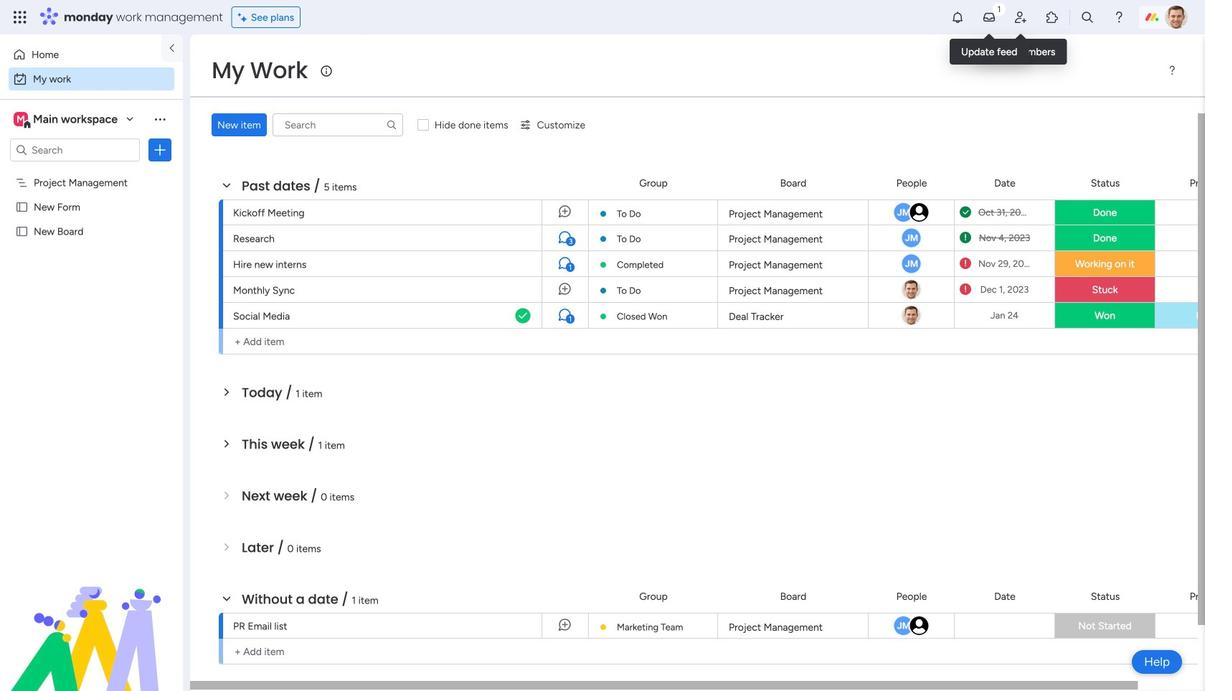 Task type: describe. For each thing, give the bounding box(es) containing it.
workspace options image
[[153, 112, 167, 126]]

Filter dashboard by text search field
[[273, 113, 403, 136]]

terry turtle image
[[1165, 6, 1188, 29]]

0 vertical spatial option
[[9, 43, 153, 66]]

v2 overdue deadline image
[[960, 231, 972, 245]]

options image
[[153, 143, 167, 157]]

1 v2 overdue deadline image from the top
[[960, 257, 972, 271]]

Search in workspace field
[[30, 142, 120, 158]]



Task type: vqa. For each thing, say whether or not it's contained in the screenshot.
the Search in workspace field
yes



Task type: locate. For each thing, give the bounding box(es) containing it.
None search field
[[273, 113, 403, 136]]

list box
[[0, 168, 183, 437]]

v2 done deadline image
[[960, 206, 972, 219]]

menu image
[[1167, 65, 1178, 76]]

public board image
[[15, 200, 29, 214]]

lottie animation image
[[0, 546, 183, 691]]

2 v2 overdue deadline image from the top
[[960, 283, 972, 296]]

1 image
[[993, 1, 1006, 17]]

1 vertical spatial v2 overdue deadline image
[[960, 283, 972, 296]]

public board image
[[15, 225, 29, 238]]

workspace image
[[14, 111, 28, 127]]

see plans image
[[238, 9, 251, 25]]

search everything image
[[1081, 10, 1095, 24]]

search image
[[386, 119, 397, 131]]

rubyanndersson@gmail.com image
[[909, 615, 930, 637]]

2 vertical spatial option
[[0, 170, 183, 173]]

invite members image
[[1014, 10, 1028, 24]]

monday marketplace image
[[1046, 10, 1060, 24]]

jeremy miller image
[[893, 615, 915, 637]]

select product image
[[13, 10, 27, 24]]

notifications image
[[951, 10, 965, 24]]

0 vertical spatial v2 overdue deadline image
[[960, 257, 972, 271]]

v2 overdue deadline image
[[960, 257, 972, 271], [960, 283, 972, 296]]

update feed image
[[982, 10, 997, 24]]

1 vertical spatial option
[[9, 67, 174, 90]]

option
[[9, 43, 153, 66], [9, 67, 174, 90], [0, 170, 183, 173]]

lottie animation element
[[0, 546, 183, 691]]

workspace selection element
[[14, 111, 120, 129]]

help image
[[1112, 10, 1127, 24]]



